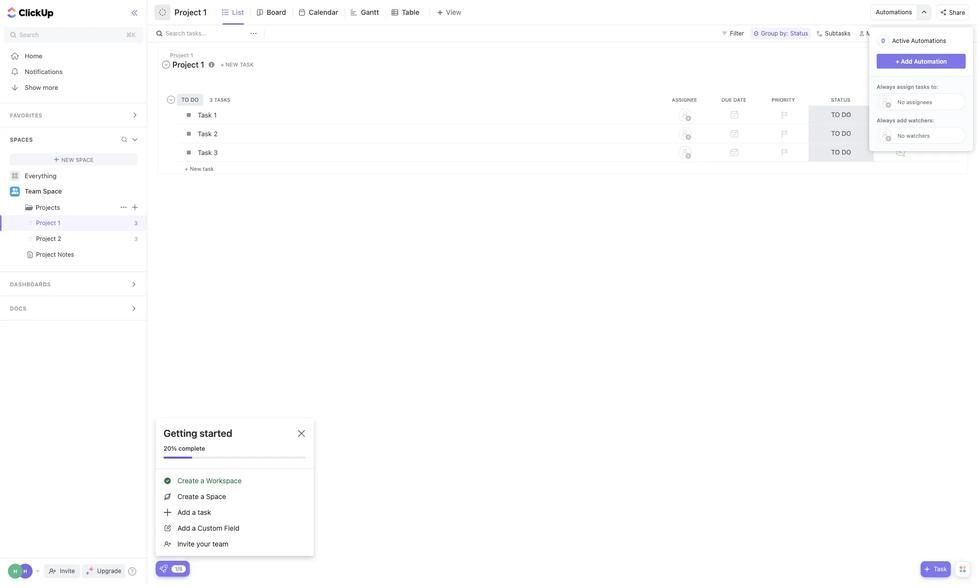 Task type: describe. For each thing, give the bounding box(es) containing it.
project 2 link
[[0, 231, 128, 247]]

3 for project 2
[[134, 236, 138, 242]]

‎task for ‎task 1
[[198, 111, 212, 119]]

your
[[197, 540, 211, 549]]

team
[[212, 540, 228, 549]]

no watchers
[[898, 132, 930, 139]]

1 horizontal spatial +
[[221, 61, 224, 68]]

project 2
[[36, 235, 61, 243]]

add a custom field
[[177, 525, 240, 533]]

no assignees button
[[877, 93, 966, 110]]

to:
[[931, 84, 939, 90]]

me
[[867, 30, 875, 37]]

more
[[43, 83, 58, 91]]

show more
[[25, 83, 58, 91]]

started
[[200, 428, 232, 439]]

notes
[[58, 251, 74, 259]]

automations button
[[871, 5, 917, 20]]

table
[[402, 8, 419, 16]]

getting
[[164, 428, 197, 439]]

gantt
[[361, 8, 379, 16]]

list info image
[[209, 62, 215, 68]]

no assignees note
[[893, 99, 932, 105]]

upgrade link
[[82, 565, 125, 579]]

‎task for ‎task 2
[[198, 130, 212, 138]]

team
[[25, 187, 41, 195]]

no for no assignees
[[898, 99, 905, 105]]

list
[[232, 8, 244, 16]]

add for add a task
[[177, 509, 190, 517]]

custom
[[198, 525, 222, 533]]

0 vertical spatial add
[[901, 58, 913, 65]]

share
[[949, 9, 966, 16]]

1 horizontal spatial new
[[190, 165, 201, 172]]

always add watchers:
[[877, 117, 935, 124]]

0 horizontal spatial + new task
[[185, 165, 214, 172]]

list link
[[232, 0, 248, 25]]

active
[[892, 37, 910, 44]]

‎task 2
[[198, 130, 218, 138]]

everything link
[[0, 168, 148, 184]]

favorites button
[[0, 103, 148, 127]]

tasks...
[[187, 30, 207, 37]]

a for workspace
[[201, 477, 204, 485]]

project for project 2 link
[[36, 235, 56, 243]]

1/5
[[175, 566, 182, 572]]

home
[[25, 52, 42, 60]]

0 vertical spatial new
[[226, 61, 238, 68]]

onboarding checklist button element
[[160, 566, 168, 573]]

table link
[[402, 0, 423, 25]]

project 1 inside button
[[175, 8, 207, 17]]

task 3
[[198, 149, 218, 157]]

tasks
[[916, 84, 930, 90]]

closed
[[936, 55, 958, 61]]

a for space
[[201, 493, 204, 501]]

hide closed
[[922, 55, 958, 61]]

getting started
[[164, 428, 232, 439]]

invite for invite your team
[[177, 540, 195, 549]]

notifications
[[25, 67, 63, 75]]

invite for invite
[[60, 568, 75, 575]]

favorites
[[10, 112, 42, 119]]

create a workspace
[[177, 477, 242, 485]]

me button
[[856, 28, 879, 40]]

2 vertical spatial task
[[198, 509, 211, 517]]

upgrade
[[97, 568, 121, 575]]

1 vertical spatial task
[[203, 165, 214, 172]]

notifications link
[[0, 64, 148, 80]]

hide closed button
[[912, 53, 961, 63]]

sidebar navigation
[[0, 0, 148, 585]]

project notes
[[36, 251, 74, 259]]

project inside button
[[175, 8, 201, 17]]

1 for ‎task 1 link
[[214, 111, 217, 119]]

2 horizontal spatial +
[[896, 58, 900, 65]]

assignees
[[907, 99, 932, 105]]

add a task
[[177, 509, 211, 517]]

1 inside sidebar navigation
[[58, 220, 60, 227]]

everything
[[25, 172, 57, 180]]

2 projects link from the left
[[36, 200, 118, 216]]

a for task
[[192, 509, 196, 517]]

assignees button
[[879, 28, 925, 40]]

2 for ‎task 2
[[214, 130, 218, 138]]

always assign tasks to:
[[877, 84, 939, 90]]

always for always add watchers:
[[877, 117, 896, 124]]

3 for project 1
[[134, 220, 138, 226]]

add
[[897, 117, 907, 124]]

watchers:
[[909, 117, 935, 124]]

team space link
[[25, 184, 139, 200]]

search for search
[[19, 31, 39, 39]]

space for team space
[[43, 187, 62, 195]]

task 3 link
[[195, 144, 658, 161]]



Task type: locate. For each thing, give the bounding box(es) containing it.
dashboards
[[10, 281, 51, 288]]

no watchers button
[[877, 127, 966, 144]]

1 horizontal spatial space
[[76, 156, 94, 163]]

‎task down ‎task 1
[[198, 130, 212, 138]]

1 vertical spatial automations
[[911, 37, 946, 44]]

always left the add
[[877, 117, 896, 124]]

task right list info icon
[[240, 61, 254, 68]]

3
[[214, 149, 218, 157], [134, 220, 138, 226], [134, 236, 138, 242]]

automations
[[876, 8, 912, 16], [911, 37, 946, 44]]

project down 'project 2'
[[36, 251, 56, 259]]

1 create from the top
[[177, 477, 199, 485]]

add down add a task
[[177, 525, 190, 533]]

2 up task 3 on the left top of page
[[214, 130, 218, 138]]

1 vertical spatial project 1
[[36, 220, 60, 227]]

20% complete
[[164, 445, 205, 453]]

2 down project 1 link
[[58, 235, 61, 243]]

no for no watchers
[[898, 132, 905, 139]]

task down task 3 on the left top of page
[[203, 165, 214, 172]]

2 vertical spatial 3
[[134, 236, 138, 242]]

calendar
[[309, 8, 338, 16]]

⌘k
[[126, 31, 136, 39]]

project up the project notes
[[36, 235, 56, 243]]

0 vertical spatial task
[[198, 149, 212, 157]]

+ new task right list info icon
[[221, 61, 254, 68]]

project 1 inside sidebar navigation
[[36, 220, 60, 227]]

0 vertical spatial 2
[[214, 130, 218, 138]]

onboarding checklist button image
[[160, 566, 168, 573]]

1 vertical spatial always
[[877, 117, 896, 124]]

project 1 link
[[0, 216, 128, 231]]

2 no from the top
[[898, 132, 905, 139]]

share button
[[937, 4, 969, 20]]

field
[[224, 525, 240, 533]]

board link
[[267, 0, 290, 25]]

1 ‎task from the top
[[198, 111, 212, 119]]

2 horizontal spatial 1
[[214, 111, 217, 119]]

task for task 3
[[198, 149, 212, 157]]

search up home
[[19, 31, 39, 39]]

no down the add
[[898, 132, 905, 139]]

add
[[901, 58, 913, 65], [177, 509, 190, 517], [177, 525, 190, 533]]

automations up hide
[[911, 37, 946, 44]]

invite left upgrade 'link'
[[60, 568, 75, 575]]

search inside sidebar navigation
[[19, 31, 39, 39]]

‎task 1
[[198, 111, 217, 119]]

‎task 1 link
[[195, 107, 658, 123]]

1 inside button
[[203, 8, 207, 17]]

no
[[898, 99, 905, 105], [898, 132, 905, 139]]

always left assign
[[877, 84, 896, 90]]

0 vertical spatial 3
[[214, 149, 218, 157]]

0 horizontal spatial 1
[[58, 220, 60, 227]]

project notes link
[[0, 247, 128, 263]]

1 vertical spatial 1
[[214, 111, 217, 119]]

20%
[[164, 445, 177, 453]]

task
[[240, 61, 254, 68], [203, 165, 214, 172], [198, 509, 211, 517]]

create up create a space
[[177, 477, 199, 485]]

1 vertical spatial 3
[[134, 220, 138, 226]]

active automations
[[892, 37, 946, 44]]

home link
[[0, 48, 148, 64]]

always
[[877, 84, 896, 90], [877, 117, 896, 124]]

1 vertical spatial no
[[898, 132, 905, 139]]

2 vertical spatial space
[[206, 493, 226, 501]]

space up everything link
[[76, 156, 94, 163]]

projects
[[36, 204, 60, 212]]

task
[[198, 149, 212, 157], [934, 566, 947, 573]]

search for search tasks...
[[166, 30, 185, 37]]

1 vertical spatial create
[[177, 493, 199, 501]]

a down the create a workspace
[[201, 493, 204, 501]]

1 horizontal spatial + new task
[[221, 61, 254, 68]]

1 horizontal spatial task
[[934, 566, 947, 573]]

no assignees
[[898, 99, 932, 105]]

space up projects
[[43, 187, 62, 195]]

0 vertical spatial + new task
[[221, 61, 254, 68]]

new space
[[61, 156, 94, 163]]

project
[[175, 8, 201, 17], [36, 220, 56, 227], [36, 235, 56, 243], [36, 251, 56, 259]]

1 vertical spatial space
[[43, 187, 62, 195]]

invite left the 'your'
[[177, 540, 195, 549]]

+ add automation
[[896, 58, 947, 65]]

2 vertical spatial new
[[190, 165, 201, 172]]

1 always from the top
[[877, 84, 896, 90]]

search
[[166, 30, 185, 37], [19, 31, 39, 39]]

0 horizontal spatial 2
[[58, 235, 61, 243]]

project 1 down projects
[[36, 220, 60, 227]]

search left tasks...
[[166, 30, 185, 37]]

2 create from the top
[[177, 493, 199, 501]]

team space
[[25, 187, 62, 195]]

project 1 up "search tasks..."
[[175, 8, 207, 17]]

user group image
[[11, 189, 19, 194]]

0 vertical spatial always
[[877, 84, 896, 90]]

space for new space
[[76, 156, 94, 163]]

create for create a space
[[177, 493, 199, 501]]

task down create a space
[[198, 509, 211, 517]]

hide
[[922, 55, 935, 61]]

0 vertical spatial ‎task
[[198, 111, 212, 119]]

1 horizontal spatial search
[[166, 30, 185, 37]]

‎task up ‎task 2
[[198, 111, 212, 119]]

a up create a space
[[201, 477, 204, 485]]

project for project notes link
[[36, 251, 56, 259]]

+ new task down task 3 on the left top of page
[[185, 165, 214, 172]]

1 up project 2 link
[[58, 220, 60, 227]]

0 vertical spatial create
[[177, 477, 199, 485]]

0 vertical spatial invite
[[177, 540, 195, 549]]

0 horizontal spatial task
[[198, 149, 212, 157]]

invite your team
[[177, 540, 228, 549]]

projects link down team space
[[1, 200, 118, 216]]

invite inside sidebar navigation
[[60, 568, 75, 575]]

automations inside button
[[876, 8, 912, 16]]

0 vertical spatial project 1
[[175, 8, 207, 17]]

a down add a task
[[192, 525, 196, 533]]

2 inside sidebar navigation
[[58, 235, 61, 243]]

project 1
[[175, 8, 207, 17], [36, 220, 60, 227]]

automation
[[914, 58, 947, 65]]

show
[[25, 83, 41, 91]]

automations up assignees button at the right of the page
[[876, 8, 912, 16]]

complete
[[179, 445, 205, 453]]

0 vertical spatial no
[[898, 99, 905, 105]]

create for create a workspace
[[177, 477, 199, 485]]

1 up ‎task 2
[[214, 111, 217, 119]]

0 vertical spatial automations
[[876, 8, 912, 16]]

create up add a task
[[177, 493, 199, 501]]

1 vertical spatial invite
[[60, 568, 75, 575]]

2 horizontal spatial space
[[206, 493, 226, 501]]

0 horizontal spatial +
[[185, 165, 188, 172]]

new down task 3 on the left top of page
[[190, 165, 201, 172]]

2 always from the top
[[877, 117, 896, 124]]

2 ‎task from the top
[[198, 130, 212, 138]]

1 up 'search tasks...' text box
[[203, 8, 207, 17]]

0 horizontal spatial project 1
[[36, 220, 60, 227]]

1 for project 1 button in the left of the page
[[203, 8, 207, 17]]

2 vertical spatial add
[[177, 525, 190, 533]]

a down create a space
[[192, 509, 196, 517]]

1 horizontal spatial project 1
[[175, 8, 207, 17]]

space
[[76, 156, 94, 163], [43, 187, 62, 195], [206, 493, 226, 501]]

1 no from the top
[[898, 99, 905, 105]]

project down projects
[[36, 220, 56, 227]]

0 horizontal spatial search
[[19, 31, 39, 39]]

Search tasks... text field
[[166, 27, 248, 41]]

‎task
[[198, 111, 212, 119], [198, 130, 212, 138]]

no down assign
[[898, 99, 905, 105]]

1 vertical spatial ‎task
[[198, 130, 212, 138]]

projects link
[[1, 200, 118, 216], [36, 200, 118, 216]]

add down active
[[901, 58, 913, 65]]

1 vertical spatial 2
[[58, 235, 61, 243]]

2 for project 2
[[58, 235, 61, 243]]

always for always assign tasks to:
[[877, 84, 896, 90]]

0 vertical spatial space
[[76, 156, 94, 163]]

1 vertical spatial add
[[177, 509, 190, 517]]

0 horizontal spatial new
[[61, 156, 74, 163]]

task for task
[[934, 566, 947, 573]]

1 horizontal spatial 2
[[214, 130, 218, 138]]

new up everything link
[[61, 156, 74, 163]]

0 horizontal spatial space
[[43, 187, 62, 195]]

create a space
[[177, 493, 226, 501]]

1 vertical spatial task
[[934, 566, 947, 573]]

board
[[267, 8, 286, 16]]

calendar link
[[309, 0, 342, 25]]

1 horizontal spatial invite
[[177, 540, 195, 549]]

‎task 2 link
[[195, 125, 658, 142]]

new
[[226, 61, 238, 68], [61, 156, 74, 163], [190, 165, 201, 172]]

project 1 button
[[171, 1, 207, 23]]

create
[[177, 477, 199, 485], [177, 493, 199, 501]]

close image
[[298, 431, 305, 438]]

2 vertical spatial 1
[[58, 220, 60, 227]]

assign
[[897, 84, 914, 90]]

workspace
[[206, 477, 242, 485]]

0 horizontal spatial invite
[[60, 568, 75, 575]]

watchers
[[907, 132, 930, 139]]

space down the create a workspace
[[206, 493, 226, 501]]

+
[[896, 58, 900, 65], [221, 61, 224, 68], [185, 165, 188, 172]]

project for project 1 link
[[36, 220, 56, 227]]

new inside sidebar navigation
[[61, 156, 74, 163]]

invite
[[177, 540, 195, 549], [60, 568, 75, 575]]

assignees
[[892, 30, 921, 37]]

add down create a space
[[177, 509, 190, 517]]

1 vertical spatial new
[[61, 156, 74, 163]]

+ new task
[[221, 61, 254, 68], [185, 165, 214, 172]]

projects link down everything link
[[36, 200, 118, 216]]

a for custom
[[192, 525, 196, 533]]

project up "search tasks..."
[[175, 8, 201, 17]]

0 vertical spatial task
[[240, 61, 254, 68]]

1 projects link from the left
[[1, 200, 118, 216]]

gantt link
[[361, 0, 383, 25]]

docs
[[10, 306, 27, 312]]

add for add a custom field
[[177, 525, 190, 533]]

2 horizontal spatial new
[[226, 61, 238, 68]]

0 vertical spatial 1
[[203, 8, 207, 17]]

new right list info icon
[[226, 61, 238, 68]]

0
[[881, 37, 886, 44]]

1 horizontal spatial 1
[[203, 8, 207, 17]]

1 vertical spatial + new task
[[185, 165, 214, 172]]

search tasks...
[[166, 30, 207, 37]]



Task type: vqa. For each thing, say whether or not it's contained in the screenshot.
top Project 1
yes



